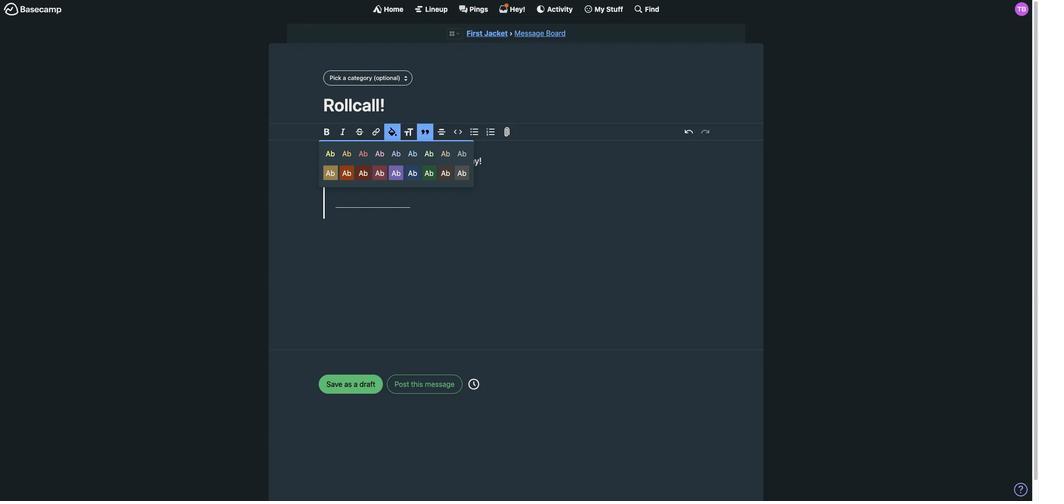 Task type: vqa. For each thing, say whether or not it's contained in the screenshot.
You
no



Task type: locate. For each thing, give the bounding box(es) containing it.
2 vertical spatial a
[[354, 380, 358, 388]]

a
[[343, 74, 346, 81], [421, 155, 425, 166], [354, 380, 358, 388]]

0 horizontal spatial a
[[343, 74, 346, 81]]

pick a category (optional) button
[[323, 71, 413, 85]]

do
[[408, 155, 418, 166]]

first
[[467, 29, 483, 37]]

main element
[[0, 0, 1032, 18]]

my stuff
[[595, 5, 623, 13]]

call
[[441, 155, 455, 166]]

hello everyone! let's do a roll call today!
[[323, 155, 482, 166]]

my
[[595, 5, 605, 13]]

lineup link
[[414, 5, 448, 14]]

0 vertical spatial a
[[343, 74, 346, 81]]

stuff
[[606, 5, 623, 13]]

as
[[344, 380, 352, 388]]

hello
[[323, 155, 344, 166]]

a inside button
[[343, 74, 346, 81]]

first jacket link
[[467, 29, 508, 37]]

a right do
[[421, 155, 425, 166]]

type
[[336, 168, 360, 180]]

roll
[[427, 155, 439, 166]]

Write away… text field
[[296, 141, 736, 339]]

hey! button
[[499, 3, 525, 14]]

let's
[[387, 155, 406, 166]]

2 horizontal spatial a
[[421, 155, 425, 166]]

today!
[[457, 155, 482, 166]]

schedule this to post later image
[[468, 379, 479, 390]]

post
[[395, 380, 409, 388]]

a right as
[[354, 380, 358, 388]]

category
[[348, 74, 372, 81]]

home
[[384, 5, 403, 13]]

pings
[[470, 5, 488, 13]]

pings button
[[459, 5, 488, 14]]

a inside text field
[[421, 155, 425, 166]]

find
[[645, 5, 659, 13]]

1 vertical spatial a
[[421, 155, 425, 166]]

(optional)
[[374, 74, 400, 81]]

switch accounts image
[[4, 2, 62, 16]]

a right pick
[[343, 74, 346, 81]]

a inside button
[[354, 380, 358, 388]]

1 horizontal spatial a
[[354, 380, 358, 388]]

first jacket
[[467, 29, 508, 37]]

Type a title… text field
[[323, 95, 709, 115]]

save
[[327, 380, 342, 388]]



Task type: describe. For each thing, give the bounding box(es) containing it.
this
[[411, 380, 423, 388]]

out
[[418, 168, 434, 180]]

› message board
[[510, 29, 566, 37]]

name
[[387, 168, 415, 180]]

activity
[[547, 5, 573, 13]]

activity link
[[536, 5, 573, 14]]

board
[[546, 29, 566, 37]]

save as a draft button
[[319, 375, 383, 394]]

:)
[[461, 168, 469, 180]]

post this message
[[395, 380, 455, 388]]

tyler black image
[[1015, 2, 1029, 16]]

here
[[437, 168, 459, 180]]

my stuff button
[[584, 5, 623, 14]]

your
[[362, 168, 385, 180]]

›
[[510, 29, 513, 37]]

find button
[[634, 5, 659, 14]]

lineup
[[425, 5, 448, 13]]

jacket
[[484, 29, 508, 37]]

type your name out here :)
[[336, 168, 469, 180]]

post this message button
[[387, 375, 462, 394]]

pick
[[330, 74, 341, 81]]

message
[[515, 29, 544, 37]]

pick a category (optional)
[[330, 74, 400, 81]]

home link
[[373, 5, 403, 14]]

hey!
[[510, 5, 525, 13]]

save as a draft
[[327, 380, 375, 388]]

message board link
[[515, 29, 566, 37]]

message
[[425, 380, 455, 388]]

everyone!
[[346, 155, 385, 166]]

draft
[[360, 380, 375, 388]]



